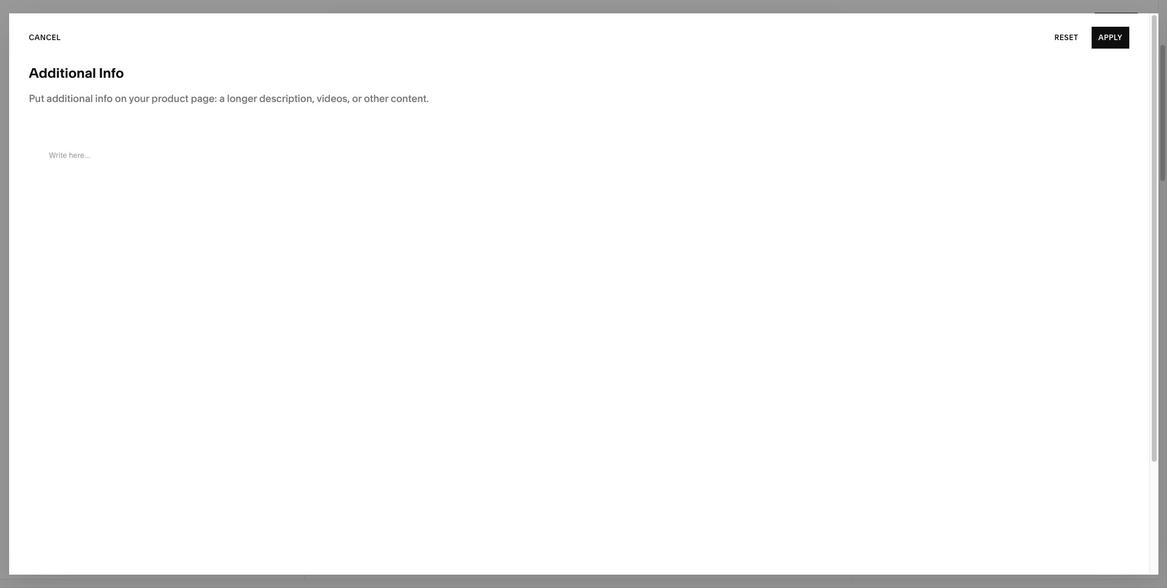 Task type: vqa. For each thing, say whether or not it's contained in the screenshot.
the left to
yes



Task type: describe. For each thing, give the bounding box(es) containing it.
details
[[20, 64, 52, 76]]

physical
[[561, 13, 593, 23]]

14
[[481, 566, 490, 577]]

description,
[[259, 92, 315, 105]]

info
[[95, 92, 113, 105]]

most
[[612, 566, 632, 577]]

get
[[581, 566, 594, 577]]

create physical product
[[534, 13, 625, 23]]

your trial ends in 14 days. upgrade now to get the most out of your site.
[[413, 566, 695, 577]]

put additional info on your product page: a longer description, videos, or other content.
[[29, 92, 429, 105]]

upgrade
[[515, 566, 550, 577]]

fields.
[[538, 94, 558, 103]]

products,
[[128, 155, 167, 166]]

videos,
[[317, 92, 350, 105]]

reset button
[[1055, 27, 1085, 49]]

now that you've added products, finish setting up your store.
[[34, 155, 190, 179]]

the
[[597, 566, 610, 577]]

days.
[[492, 566, 513, 577]]

and
[[523, 94, 536, 103]]

page
[[430, 94, 448, 103]]

additional info
[[29, 65, 124, 81]]

you've
[[72, 155, 98, 166]]

now
[[552, 566, 569, 577]]

a
[[219, 92, 225, 105]]

your inside 'additional info add more detail to your product page using custom blocks and fields.'
[[384, 94, 400, 103]]

inventory
[[20, 104, 64, 116]]

ends
[[450, 566, 470, 577]]

additional for additional info add more detail to your product page using custom blocks and fields.
[[319, 82, 360, 93]]

Search items… text field
[[40, 82, 218, 109]]

that
[[54, 155, 70, 166]]

finish
[[169, 155, 190, 166]]

your
[[413, 566, 431, 577]]

custom
[[471, 94, 497, 103]]

content.
[[391, 92, 429, 105]]

save
[[1102, 19, 1122, 28]]

longer
[[227, 92, 257, 105]]

added
[[100, 155, 126, 166]]

create
[[534, 13, 559, 23]]

cancel button
[[29, 27, 67, 49]]

additional
[[47, 92, 93, 105]]

your right "on"
[[129, 92, 149, 105]]

product
[[594, 13, 625, 23]]

add
[[319, 94, 333, 103]]



Task type: locate. For each thing, give the bounding box(es) containing it.
using
[[450, 94, 469, 103]]

additional info add more detail to your product page using custom blocks and fields.
[[319, 82, 558, 103]]

cancel
[[29, 33, 61, 42]]

info inside 'additional info add more detail to your product page using custom blocks and fields.'
[[362, 82, 377, 93]]

setting
[[34, 168, 62, 179]]

to inside 'additional info add more detail to your product page using custom blocks and fields.'
[[376, 94, 383, 103]]

detail
[[355, 94, 374, 103]]

to
[[376, 94, 383, 103], [571, 566, 579, 577]]

product left page
[[401, 94, 429, 103]]

product
[[152, 92, 189, 105], [401, 94, 429, 103]]

product inside 'additional info add more detail to your product page using custom blocks and fields.'
[[401, 94, 429, 103]]

tab list
[[1037, 17, 1093, 36]]

trial
[[433, 566, 448, 577]]

up
[[64, 168, 74, 179]]

1 vertical spatial to
[[571, 566, 579, 577]]

to right detail
[[376, 94, 383, 103]]

your inside the "now that you've added products, finish setting up your store."
[[76, 168, 94, 179]]

additional inside 'additional info add more detail to your product page using custom blocks and fields.'
[[319, 82, 360, 93]]

info up info
[[99, 65, 124, 81]]

product left the page:
[[152, 92, 189, 105]]

additional for additional info
[[29, 65, 96, 81]]

your right of
[[659, 566, 677, 577]]

store.
[[96, 168, 118, 179]]

0 vertical spatial to
[[376, 94, 383, 103]]

additional up additional
[[29, 65, 96, 81]]

apply
[[1099, 33, 1123, 42]]

more
[[335, 94, 353, 103]]

your
[[129, 92, 149, 105], [384, 94, 400, 103], [76, 168, 94, 179], [659, 566, 677, 577]]

1 horizontal spatial additional
[[319, 82, 360, 93]]

apply button
[[1092, 27, 1130, 49]]

info for additional info
[[99, 65, 124, 81]]

additional
[[29, 65, 96, 81], [319, 82, 360, 93]]

page:
[[191, 92, 217, 105]]

0 horizontal spatial additional
[[29, 65, 96, 81]]

out
[[634, 566, 647, 577]]

info for additional info add more detail to your product page using custom blocks and fields.
[[362, 82, 377, 93]]

now
[[34, 155, 52, 166]]

1 horizontal spatial product
[[401, 94, 429, 103]]

0 horizontal spatial to
[[376, 94, 383, 103]]

1 horizontal spatial info
[[362, 82, 377, 93]]

of
[[649, 566, 657, 577]]

all
[[20, 58, 37, 75]]

1 horizontal spatial to
[[571, 566, 579, 577]]

save button
[[1095, 12, 1138, 34]]

images
[[20, 84, 54, 96]]

to left get
[[571, 566, 579, 577]]

site.
[[679, 566, 695, 577]]

info
[[99, 65, 124, 81], [362, 82, 377, 93]]

additional up more
[[319, 82, 360, 93]]

row group
[[0, 237, 241, 318]]

in
[[472, 566, 479, 577]]

other
[[364, 92, 389, 105]]

0 vertical spatial additional
[[29, 65, 96, 81]]

1 vertical spatial additional
[[319, 82, 360, 93]]

on
[[115, 92, 127, 105]]

0 horizontal spatial info
[[99, 65, 124, 81]]

0 vertical spatial info
[[99, 65, 124, 81]]

info up detail
[[362, 82, 377, 93]]

your down you've
[[76, 168, 94, 179]]

0 horizontal spatial product
[[152, 92, 189, 105]]

blocks
[[498, 94, 521, 103]]

organization
[[20, 144, 80, 156]]

put
[[29, 92, 44, 105]]

or
[[352, 92, 362, 105]]

your right detail
[[384, 94, 400, 103]]

1 vertical spatial info
[[362, 82, 377, 93]]

reset
[[1055, 33, 1079, 42]]



